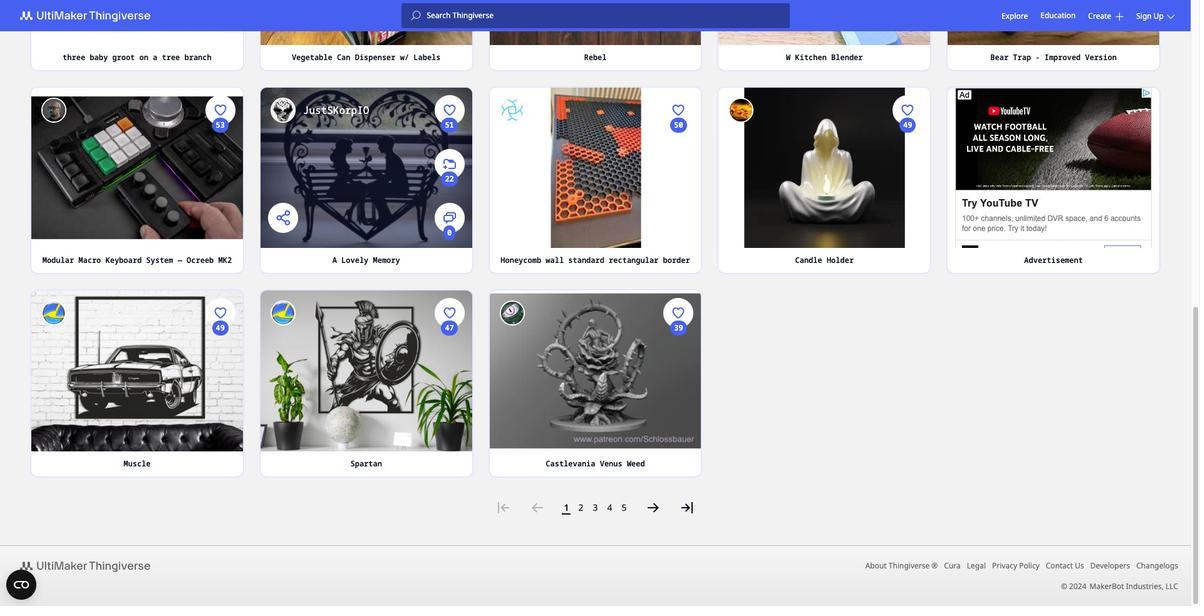 Task type: vqa. For each thing, say whether or not it's contained in the screenshot.
2
yes



Task type: locate. For each thing, give the bounding box(es) containing it.
25
[[216, 173, 225, 184]]

vegetable can dispenser w/ labels
[[292, 52, 441, 62]]

explore button
[[1002, 10, 1028, 21]]

us
[[1075, 560, 1084, 571]]

modular
[[42, 255, 74, 266]]

w kitchen blender link
[[719, 45, 930, 70]]

w kitchen blender
[[786, 52, 863, 62]]

0 for 22
[[447, 227, 452, 238]]

honeycomb
[[501, 255, 541, 266]]

0 for 29
[[676, 431, 681, 441]]

49 for 21
[[216, 323, 225, 333]]

0 down "23"
[[447, 431, 452, 441]]

thumbnail representing three baby groot on a tree branch image
[[31, 0, 243, 45]]

avatar image for honeycomb wall standard rectangular border
[[500, 97, 525, 122]]

5 link
[[618, 497, 630, 518]]

a
[[153, 52, 157, 62]]

policy
[[1019, 560, 1040, 571]]

vegetable can dispenser w/ labels link
[[260, 45, 472, 70]]

modular macro keyboard system — ocreeb mk2 link
[[31, 248, 243, 273]]

0 down 21
[[218, 431, 223, 441]]

education link
[[1041, 9, 1076, 23]]

improved
[[1045, 52, 1081, 62]]

0 down 29
[[676, 431, 681, 441]]

venus
[[600, 458, 622, 469]]

0 vertical spatial 49
[[903, 119, 912, 130]]

a lovely memory link
[[260, 248, 472, 273]]

mk2
[[218, 255, 232, 266]]

®
[[932, 560, 938, 571]]

avatar image for candle holder
[[729, 97, 754, 122]]

21
[[216, 377, 225, 387]]

39
[[674, 323, 683, 333]]

0 up mk2
[[218, 227, 223, 238]]

developers link
[[1090, 560, 1130, 571]]

privacy policy link
[[992, 560, 1040, 571]]

thumbnail representing honeycomb wall standard rectangular border image
[[490, 87, 701, 248]]

2
[[578, 501, 583, 513]]

candle holder link
[[719, 248, 930, 273]]

1 vertical spatial 49
[[216, 323, 225, 333]]

47
[[445, 323, 454, 333]]

bear trap - improved version
[[991, 52, 1117, 62]]

three baby groot on a tree branch
[[63, 52, 212, 62]]

sign up button
[[1136, 10, 1178, 21]]

© 2024 makerbot industries, llc
[[1061, 581, 1178, 592]]

0 for 43
[[906, 227, 910, 238]]

2 link
[[575, 497, 587, 518]]

branch
[[184, 52, 212, 62]]

privacy
[[992, 560, 1017, 571]]

thumbnail representing modular macro keyboard system — ocreeb mk2 image
[[31, 87, 243, 248]]

53
[[216, 119, 225, 130]]

open widget image
[[6, 570, 36, 600]]

changelogs link
[[1136, 560, 1178, 571]]

bear
[[991, 52, 1009, 62]]

1 horizontal spatial 49
[[903, 119, 912, 130]]

0 down 43
[[906, 227, 910, 238]]

search control image
[[411, 11, 421, 21]]

5
[[622, 501, 627, 513]]

tree
[[162, 52, 180, 62]]

advertisement
[[1024, 255, 1083, 266]]

dispenser
[[355, 52, 396, 62]]

makerbot logo image
[[13, 8, 165, 23]]

baby
[[90, 52, 108, 62]]

0 down 22
[[447, 227, 452, 238]]

system
[[146, 255, 173, 266]]

sign up
[[1136, 10, 1164, 21]]

avatar image
[[41, 97, 66, 122], [270, 97, 296, 122], [500, 97, 525, 122], [729, 97, 754, 122], [41, 301, 66, 326], [270, 301, 296, 326], [500, 301, 525, 326]]

0 for 25
[[218, 227, 223, 238]]

49 up 21
[[216, 323, 225, 333]]

can
[[337, 52, 350, 62]]

justskorpio link
[[303, 102, 369, 117]]

43
[[903, 173, 912, 184]]

cura link
[[944, 560, 961, 571]]

thumbnail representing w kitchen blender image
[[719, 0, 930, 45]]

49
[[903, 119, 912, 130], [216, 323, 225, 333]]

castlevania
[[546, 458, 595, 469]]

22
[[445, 173, 454, 184]]

muscle link
[[31, 451, 243, 476]]

labels
[[414, 52, 441, 62]]

advertisement element
[[955, 87, 1152, 269]]

0
[[218, 227, 223, 238], [447, 227, 452, 238], [906, 227, 910, 238], [218, 431, 223, 441], [447, 431, 452, 441], [676, 431, 681, 441]]

candle
[[795, 255, 822, 266]]

49 up 43
[[903, 119, 912, 130]]

0 horizontal spatial 49
[[216, 323, 225, 333]]



Task type: describe. For each thing, give the bounding box(es) containing it.
rebel link
[[490, 45, 701, 70]]

developers
[[1090, 560, 1130, 571]]

thumbnail representing rebel image
[[490, 0, 701, 45]]

spartan link
[[260, 451, 472, 476]]

1 button
[[560, 497, 573, 518]]

thumbnail representing vegetable can dispenser w/ labels image
[[260, 0, 472, 45]]

changelogs
[[1136, 560, 1178, 571]]

3
[[593, 501, 598, 513]]

legal
[[967, 560, 986, 571]]

2024
[[1069, 581, 1087, 592]]

create
[[1088, 10, 1111, 21]]

4 link
[[604, 497, 616, 518]]

1
[[564, 501, 569, 513]]

three baby groot on a tree branch link
[[31, 45, 243, 70]]

up
[[1154, 10, 1164, 21]]

avatar image for modular macro keyboard system — ocreeb mk2
[[41, 97, 66, 122]]

weed
[[627, 458, 645, 469]]

4
[[607, 501, 612, 513]]

rectangular
[[609, 255, 659, 266]]

holder
[[827, 255, 854, 266]]

honeycomb wall standard rectangular border
[[501, 255, 690, 266]]

cura
[[944, 560, 961, 571]]

rebel
[[584, 52, 607, 62]]

vegetable
[[292, 52, 332, 62]]

—
[[178, 255, 182, 266]]

plusicon image
[[1116, 12, 1124, 20]]

border
[[663, 255, 690, 266]]

spartan
[[350, 458, 382, 469]]

51
[[445, 119, 454, 130]]

3 link
[[589, 497, 602, 518]]

29
[[674, 377, 683, 387]]

Search Thingiverse text field
[[421, 11, 790, 21]]

version
[[1085, 52, 1117, 62]]

thumbnail representing castlevania venus weed image
[[490, 291, 701, 451]]

blender
[[831, 52, 863, 62]]

about thingiverse ® cura legal privacy policy contact us developers changelogs
[[865, 560, 1178, 571]]

explore
[[1002, 10, 1028, 21]]

industries,
[[1126, 581, 1164, 592]]

groot
[[112, 52, 135, 62]]

w
[[786, 52, 791, 62]]

avatar image for castlevania venus weed
[[500, 301, 525, 326]]

muscle
[[124, 458, 151, 469]]

keyboard
[[106, 255, 142, 266]]

©
[[1061, 581, 1067, 592]]

justskorpio
[[303, 103, 369, 117]]

standard
[[568, 255, 604, 266]]

-
[[1036, 52, 1040, 62]]

avatar image for spartan
[[270, 301, 296, 326]]

about thingiverse ® link
[[865, 560, 938, 571]]

49 for 43
[[903, 119, 912, 130]]

castlevania venus weed link
[[490, 451, 701, 476]]

honeycomb wall standard rectangular border link
[[490, 248, 701, 273]]

makerbot industries, llc link
[[1090, 581, 1178, 592]]

thumbnail representing spartan image
[[260, 291, 472, 451]]

education
[[1041, 10, 1076, 21]]

wall
[[546, 255, 564, 266]]

lovely
[[341, 255, 369, 266]]

thumbnail representing candle holder image
[[719, 87, 930, 248]]

logo image
[[13, 558, 165, 574]]

create button
[[1088, 10, 1124, 21]]

on
[[139, 52, 148, 62]]

trap
[[1013, 52, 1031, 62]]

50
[[674, 119, 683, 130]]

23
[[445, 377, 454, 387]]

castlevania venus weed
[[546, 458, 645, 469]]

a
[[332, 255, 337, 266]]

ocreeb
[[187, 255, 214, 266]]

thumbnail representing a lovely memory image
[[260, 87, 472, 248]]

thumbnail representing muscle image
[[31, 291, 243, 451]]

contact us link
[[1046, 560, 1084, 571]]

0 for 23
[[447, 431, 452, 441]]

candle holder
[[795, 255, 854, 266]]

macro
[[78, 255, 101, 266]]

0 for 21
[[218, 431, 223, 441]]

legal link
[[967, 560, 986, 571]]

llc
[[1166, 581, 1178, 592]]

about
[[865, 560, 887, 571]]

three
[[63, 52, 85, 62]]

a lovely memory
[[332, 255, 400, 266]]

modular macro keyboard system — ocreeb mk2
[[42, 255, 232, 266]]

avatar image for muscle
[[41, 301, 66, 326]]

thumbnail representing bear trap - improved version image
[[948, 0, 1159, 45]]

bear trap - improved version link
[[948, 45, 1159, 70]]

thingiverse
[[889, 560, 930, 571]]

sign
[[1136, 10, 1152, 21]]



